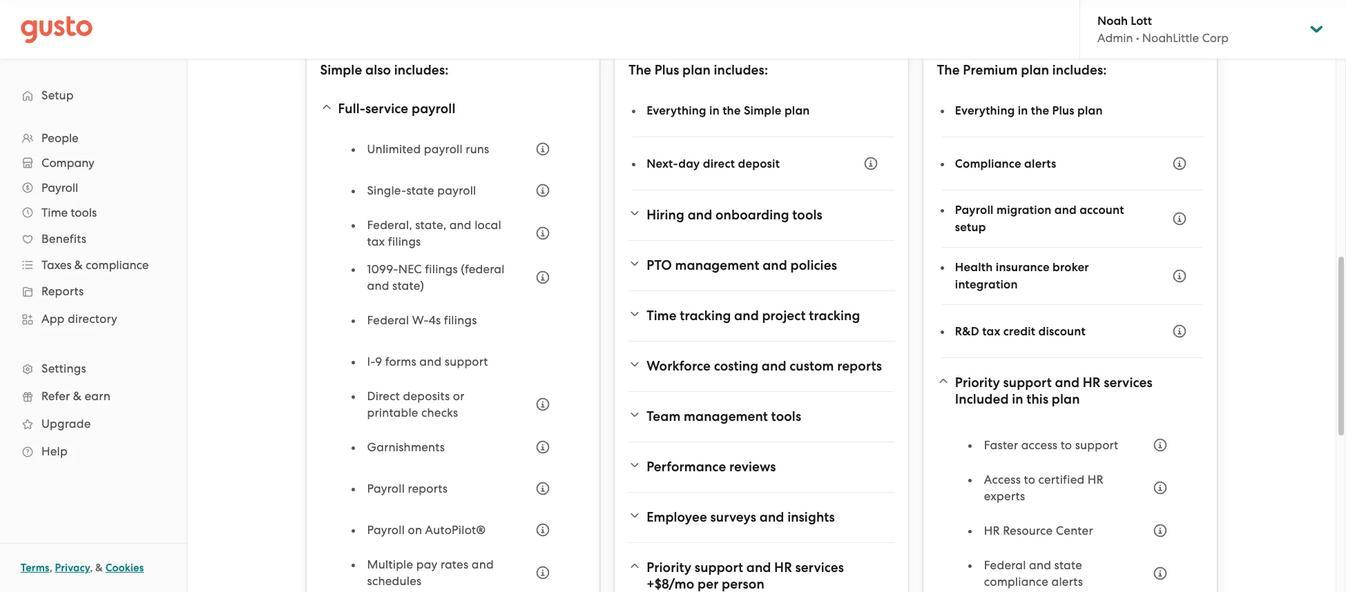 Task type: locate. For each thing, give the bounding box(es) containing it.
0 horizontal spatial includes:
[[394, 62, 449, 78]]

hr for priority support and hr services
[[775, 560, 792, 576]]

, left cookies button at the left
[[90, 562, 93, 575]]

simple up deposit
[[744, 103, 782, 118]]

1 vertical spatial time
[[647, 308, 677, 324]]

the for the premium plan includes:
[[937, 62, 960, 78]]

hr
[[1083, 375, 1101, 391], [1088, 473, 1104, 487], [984, 524, 1000, 538], [775, 560, 792, 576]]

3 includes: from the left
[[1053, 62, 1107, 78]]

federal
[[367, 314, 409, 327], [984, 559, 1026, 573]]

pto
[[647, 258, 672, 274]]

management for team
[[684, 409, 768, 425]]

0 horizontal spatial list
[[0, 126, 187, 466]]

1 , from the left
[[49, 562, 52, 575]]

0 horizontal spatial the
[[629, 62, 652, 78]]

includes: for the plus plan includes:
[[714, 62, 768, 78]]

& right taxes
[[74, 258, 83, 272]]

payroll
[[412, 101, 456, 117], [424, 142, 463, 156], [438, 184, 476, 198]]

0 vertical spatial services
[[1104, 375, 1153, 391]]

hr for access to certified hr experts
[[1088, 473, 1104, 487]]

0 vertical spatial to
[[1061, 439, 1072, 453]]

1 horizontal spatial ,
[[90, 562, 93, 575]]

and inside priority support and hr services included in this plan
[[1055, 375, 1080, 391]]

tax down federal,
[[367, 235, 385, 249]]

payroll for state
[[438, 184, 476, 198]]

services for priority support and hr services
[[796, 560, 844, 576]]

and left policies
[[763, 258, 788, 274]]

privacy link
[[55, 562, 90, 575]]

support up the or
[[445, 355, 488, 369]]

priority inside priority support and hr services included in this plan
[[955, 375, 1000, 391]]

management down costing
[[684, 409, 768, 425]]

and down hr resource center
[[1029, 559, 1052, 573]]

access
[[1022, 439, 1058, 453]]

federal inside federal and state compliance alerts
[[984, 559, 1026, 573]]

payroll up 'unlimited payroll runs'
[[412, 101, 456, 117]]

and inside federal, state, and local tax filings
[[450, 218, 472, 232]]

1 everything from the left
[[647, 103, 707, 118]]

compliance
[[86, 258, 149, 272], [984, 576, 1049, 589]]

payroll up the setup at the right of page
[[955, 203, 994, 218]]

priority for priority support and hr services
[[647, 560, 692, 576]]

services inside priority support and hr services included in this plan
[[1104, 375, 1153, 391]]

payroll up the state,
[[438, 184, 476, 198]]

2 everything from the left
[[955, 103, 1015, 118]]

1 vertical spatial federal
[[984, 559, 1026, 573]]

0 horizontal spatial ,
[[49, 562, 52, 575]]

federal w-4s filings
[[367, 314, 477, 327]]

the for plus
[[723, 103, 741, 118]]

1 horizontal spatial the
[[937, 62, 960, 78]]

payroll on autopilot®
[[367, 524, 486, 538]]

full-
[[338, 101, 365, 117]]

tools up policies
[[793, 207, 823, 223]]

0 horizontal spatial simple
[[320, 62, 362, 78]]

day
[[679, 156, 700, 171]]

the
[[723, 103, 741, 118], [1031, 103, 1050, 118]]

and right rates
[[472, 558, 494, 572]]

filings inside federal, state, and local tax filings
[[388, 235, 421, 249]]

2 vertical spatial payroll
[[438, 184, 476, 198]]

noah
[[1098, 14, 1128, 28]]

payroll for payroll reports
[[367, 482, 405, 496]]

1 horizontal spatial everything
[[955, 103, 1015, 118]]

support inside priority support and hr services included in this plan
[[1004, 375, 1052, 391]]

plus
[[655, 62, 679, 78], [1053, 103, 1075, 118]]

federal down resource
[[984, 559, 1026, 573]]

0 vertical spatial tax
[[367, 235, 385, 249]]

list
[[0, 126, 187, 466], [352, 134, 558, 593], [969, 430, 1176, 593]]

1 horizontal spatial federal
[[984, 559, 1026, 573]]

1 horizontal spatial reports
[[837, 359, 882, 374]]

0 horizontal spatial state
[[407, 184, 435, 198]]

1 vertical spatial compliance
[[984, 576, 1049, 589]]

1 the from the left
[[723, 103, 741, 118]]

1 horizontal spatial list
[[352, 134, 558, 593]]

everything for plus
[[647, 103, 707, 118]]

in for plus
[[710, 103, 720, 118]]

premium
[[963, 62, 1018, 78]]

support down surveys
[[695, 560, 743, 576]]

includes:
[[394, 62, 449, 78], [714, 62, 768, 78], [1053, 62, 1107, 78]]

services inside priority support and hr services dropdown button
[[796, 560, 844, 576]]

tracking
[[680, 308, 731, 324], [809, 308, 860, 324]]

payroll for payroll migration and account setup
[[955, 203, 994, 218]]

0 horizontal spatial compliance
[[86, 258, 149, 272]]

1 vertical spatial management
[[684, 409, 768, 425]]

payroll migration and account setup
[[955, 203, 1124, 235]]

in down the premium plan includes:
[[1018, 103, 1028, 118]]

2 the from the left
[[937, 62, 960, 78]]

payroll inside dropdown button
[[41, 181, 78, 195]]

0 vertical spatial state
[[407, 184, 435, 198]]

everything down the plus plan includes:
[[647, 103, 707, 118]]

& left cookies button at the left
[[95, 562, 103, 575]]

time down pto
[[647, 308, 677, 324]]

federal for federal and state compliance alerts
[[984, 559, 1026, 573]]

0 vertical spatial simple
[[320, 62, 362, 78]]

0 horizontal spatial the
[[723, 103, 741, 118]]

1 horizontal spatial simple
[[744, 103, 782, 118]]

payroll inside payroll migration and account setup
[[955, 203, 994, 218]]

account
[[1080, 203, 1124, 218]]

direct deposits or printable checks
[[367, 390, 465, 420]]

the down the plus plan includes:
[[723, 103, 741, 118]]

tracking right project
[[809, 308, 860, 324]]

payroll down 'company'
[[41, 181, 78, 195]]

and down the '1099-'
[[367, 279, 389, 293]]

list containing unlimited payroll runs
[[352, 134, 558, 593]]

faster access to support
[[984, 439, 1119, 453]]

hr for priority support and hr services included in this plan
[[1083, 375, 1101, 391]]

0 horizontal spatial services
[[796, 560, 844, 576]]

compliance down resource
[[984, 576, 1049, 589]]

management inside dropdown button
[[684, 409, 768, 425]]

noah lott admin • noahlittle corp
[[1098, 14, 1229, 45]]

1 vertical spatial priority
[[647, 560, 692, 576]]

filings inside the 1099-nec filings (federal and state)
[[425, 263, 458, 276]]

tools down workforce costing and custom reports
[[771, 409, 802, 425]]

tools down payroll dropdown button
[[71, 206, 97, 220]]

pay
[[416, 558, 438, 572]]

in left this
[[1012, 392, 1024, 408]]

filings right nec
[[425, 263, 458, 276]]

team
[[647, 409, 681, 425]]

and inside "dropdown button"
[[762, 359, 787, 374]]

certified
[[1039, 473, 1085, 487]]

tax right r&d
[[983, 324, 1001, 339]]

0 vertical spatial payroll
[[412, 101, 456, 117]]

runs
[[466, 142, 490, 156]]

payroll left runs
[[424, 142, 463, 156]]

alerts
[[1025, 156, 1057, 171], [1052, 576, 1083, 589]]

1 vertical spatial filings
[[425, 263, 458, 276]]

priority down employee
[[647, 560, 692, 576]]

home image
[[21, 16, 93, 43]]

1 vertical spatial payroll
[[424, 142, 463, 156]]

0 vertical spatial plus
[[655, 62, 679, 78]]

terms , privacy , & cookies
[[21, 562, 144, 575]]

team management tools button
[[629, 401, 895, 434]]

in inside priority support and hr services included in this plan
[[1012, 392, 1024, 408]]

1 vertical spatial state
[[1055, 559, 1083, 573]]

plan inside priority support and hr services included in this plan
[[1052, 392, 1080, 408]]

access to certified hr experts
[[984, 473, 1104, 504]]

0 horizontal spatial tax
[[367, 235, 385, 249]]

also
[[365, 62, 391, 78]]

0 horizontal spatial tracking
[[680, 308, 731, 324]]

simple left also
[[320, 62, 362, 78]]

alerts down 'center'
[[1052, 576, 1083, 589]]

time inside the gusto navigation element
[[41, 206, 68, 220]]

1 horizontal spatial services
[[1104, 375, 1153, 391]]

to
[[1061, 439, 1072, 453], [1024, 473, 1036, 487]]

2 the from the left
[[1031, 103, 1050, 118]]

and inside payroll migration and account setup
[[1055, 203, 1077, 218]]

2 horizontal spatial includes:
[[1053, 62, 1107, 78]]

to right the access
[[1061, 439, 1072, 453]]

service
[[365, 101, 409, 117]]

0 vertical spatial compliance
[[86, 258, 149, 272]]

printable
[[367, 406, 418, 420]]

includes: for the premium plan includes:
[[1053, 62, 1107, 78]]

people
[[41, 131, 79, 145]]

compliance inside dropdown button
[[86, 258, 149, 272]]

everything
[[647, 103, 707, 118], [955, 103, 1015, 118]]

to inside 'access to certified hr experts'
[[1024, 473, 1036, 487]]

the down the premium plan includes:
[[1031, 103, 1050, 118]]

and left account
[[1055, 203, 1077, 218]]

pto management and policies
[[647, 258, 837, 274]]

includes: right also
[[394, 62, 449, 78]]

2 horizontal spatial list
[[969, 430, 1176, 593]]

reports up payroll on autopilot® at left bottom
[[408, 482, 448, 496]]

payroll left on
[[367, 524, 405, 538]]

1 includes: from the left
[[394, 62, 449, 78]]

time tools button
[[14, 200, 173, 225]]

unlimited
[[367, 142, 421, 156]]

upgrade link
[[14, 412, 173, 437]]

0 vertical spatial filings
[[388, 235, 421, 249]]

1 horizontal spatial tracking
[[809, 308, 860, 324]]

company button
[[14, 151, 173, 175]]

everything down premium
[[955, 103, 1015, 118]]

r&d
[[955, 324, 980, 339]]

1 vertical spatial to
[[1024, 473, 1036, 487]]

0 vertical spatial federal
[[367, 314, 409, 327]]

1 horizontal spatial priority
[[955, 375, 1000, 391]]

and left custom
[[762, 359, 787, 374]]

everything for premium
[[955, 103, 1015, 118]]

0 horizontal spatial reports
[[408, 482, 448, 496]]

time
[[41, 206, 68, 220], [647, 308, 677, 324]]

list containing faster access to support
[[969, 430, 1176, 593]]

corp
[[1202, 31, 1229, 45]]

and right forms
[[420, 355, 442, 369]]

hr inside priority support and hr services included in this plan
[[1083, 375, 1101, 391]]

management down the "hiring and onboarding tools" at the top of the page
[[675, 258, 760, 274]]

and left local
[[450, 218, 472, 232]]

single-
[[367, 184, 407, 198]]

payroll inside dropdown button
[[412, 101, 456, 117]]

direct
[[703, 156, 735, 171]]

1 horizontal spatial time
[[647, 308, 677, 324]]

hr down discount at the bottom right of page
[[1083, 375, 1101, 391]]

settings
[[41, 362, 86, 376]]

1 horizontal spatial tax
[[983, 324, 1001, 339]]

app
[[41, 312, 65, 326]]

hr down the employee surveys and insights dropdown button
[[775, 560, 792, 576]]

in
[[710, 103, 720, 118], [1018, 103, 1028, 118], [1012, 392, 1024, 408]]

0 horizontal spatial priority
[[647, 560, 692, 576]]

help link
[[14, 439, 173, 464]]

payroll down garnishments
[[367, 482, 405, 496]]

1 horizontal spatial includes:
[[714, 62, 768, 78]]

0 vertical spatial priority
[[955, 375, 1000, 391]]

1 vertical spatial plus
[[1053, 103, 1075, 118]]

hr inside 'access to certified hr experts'
[[1088, 473, 1104, 487]]

1 horizontal spatial to
[[1061, 439, 1072, 453]]

& left earn
[[73, 390, 82, 403]]

time up 'benefits'
[[41, 206, 68, 220]]

workforce costing and custom reports button
[[629, 350, 895, 383]]

support up this
[[1004, 375, 1052, 391]]

r&d tax credit discount
[[955, 324, 1086, 339]]

and inside federal and state compliance alerts
[[1029, 559, 1052, 573]]

1 vertical spatial reports
[[408, 482, 448, 496]]

support
[[445, 355, 488, 369], [1004, 375, 1052, 391], [1075, 439, 1119, 453], [695, 560, 743, 576]]

management inside dropdown button
[[675, 258, 760, 274]]

noahlittle
[[1143, 31, 1200, 45]]

priority inside dropdown button
[[647, 560, 692, 576]]

1 the from the left
[[629, 62, 652, 78]]

included
[[955, 392, 1009, 408]]

filings right 4s
[[444, 314, 477, 327]]

, left 'privacy' "link"
[[49, 562, 52, 575]]

compliance down benefits link
[[86, 258, 149, 272]]

hr right certified
[[1088, 473, 1104, 487]]

the plus plan includes:
[[629, 62, 768, 78]]

state down 'center'
[[1055, 559, 1083, 573]]

tracking up workforce
[[680, 308, 731, 324]]

app directory
[[41, 312, 117, 326]]

alerts up migration
[[1025, 156, 1057, 171]]

0 vertical spatial &
[[74, 258, 83, 272]]

1 vertical spatial &
[[73, 390, 82, 403]]

includes: up everything in the simple plan
[[714, 62, 768, 78]]

to right access
[[1024, 473, 1036, 487]]

in down the plus plan includes:
[[710, 103, 720, 118]]

hr inside dropdown button
[[775, 560, 792, 576]]

federal for federal w-4s filings
[[367, 314, 409, 327]]

tools inside the gusto navigation element
[[71, 206, 97, 220]]

includes: down admin
[[1053, 62, 1107, 78]]

time for time tools
[[41, 206, 68, 220]]

deposits
[[403, 390, 450, 403]]

1 horizontal spatial the
[[1031, 103, 1050, 118]]

upgrade
[[41, 417, 91, 431]]

& inside dropdown button
[[74, 258, 83, 272]]

,
[[49, 562, 52, 575], [90, 562, 93, 575]]

and down discount at the bottom right of page
[[1055, 375, 1080, 391]]

0 horizontal spatial everything
[[647, 103, 707, 118]]

&
[[74, 258, 83, 272], [73, 390, 82, 403], [95, 562, 103, 575]]

policies
[[791, 258, 837, 274]]

0 horizontal spatial to
[[1024, 473, 1036, 487]]

2 vertical spatial filings
[[444, 314, 477, 327]]

1 horizontal spatial compliance
[[984, 576, 1049, 589]]

hiring and onboarding tools button
[[629, 199, 895, 232]]

0 vertical spatial reports
[[837, 359, 882, 374]]

reports right custom
[[837, 359, 882, 374]]

1 vertical spatial alerts
[[1052, 576, 1083, 589]]

cookies button
[[106, 560, 144, 577]]

priority up included
[[955, 375, 1000, 391]]

filings down federal,
[[388, 235, 421, 249]]

2 includes: from the left
[[714, 62, 768, 78]]

1 horizontal spatial state
[[1055, 559, 1083, 573]]

0 vertical spatial management
[[675, 258, 760, 274]]

federal left w-
[[367, 314, 409, 327]]

state up the state,
[[407, 184, 435, 198]]

tools
[[71, 206, 97, 220], [793, 207, 823, 223], [771, 409, 802, 425]]

multiple pay rates and schedules
[[367, 558, 494, 589]]

1 vertical spatial services
[[796, 560, 844, 576]]

& for compliance
[[74, 258, 83, 272]]

0 horizontal spatial federal
[[367, 314, 409, 327]]

0 vertical spatial time
[[41, 206, 68, 220]]

payroll for service
[[412, 101, 456, 117]]

0 vertical spatial alerts
[[1025, 156, 1057, 171]]

0 horizontal spatial time
[[41, 206, 68, 220]]

reports
[[837, 359, 882, 374], [408, 482, 448, 496]]

time for time tracking and project tracking
[[647, 308, 677, 324]]



Task type: describe. For each thing, give the bounding box(es) containing it.
integration
[[955, 278, 1018, 292]]

federal and state compliance alerts
[[984, 559, 1083, 589]]

federal,
[[367, 218, 412, 232]]

payroll for payroll
[[41, 181, 78, 195]]

(federal
[[461, 263, 505, 276]]

management for pto
[[675, 258, 760, 274]]

hr resource center
[[984, 524, 1094, 538]]

benefits link
[[14, 227, 173, 251]]

0 horizontal spatial plus
[[655, 62, 679, 78]]

custom
[[790, 359, 834, 374]]

time tracking and project tracking
[[647, 308, 860, 324]]

and left project
[[734, 308, 759, 324]]

hr left resource
[[984, 524, 1000, 538]]

setup
[[41, 88, 74, 102]]

i-
[[367, 355, 375, 369]]

workforce
[[647, 359, 711, 374]]

refer & earn
[[41, 390, 110, 403]]

employee
[[647, 510, 707, 526]]

payroll for payroll on autopilot®
[[367, 524, 405, 538]]

checks
[[421, 406, 458, 420]]

federal, state, and local tax filings
[[367, 218, 501, 249]]

compliance
[[955, 156, 1022, 171]]

and inside multiple pay rates and schedules
[[472, 558, 494, 572]]

state,
[[415, 218, 446, 232]]

rates
[[441, 558, 469, 572]]

migration
[[997, 203, 1052, 218]]

time tools
[[41, 206, 97, 220]]

support up certified
[[1075, 439, 1119, 453]]

company
[[41, 156, 94, 170]]

health insurance broker integration
[[955, 260, 1089, 292]]

payroll reports
[[367, 482, 448, 496]]

pto management and policies button
[[629, 249, 895, 283]]

direct
[[367, 390, 400, 403]]

settings link
[[14, 357, 173, 381]]

next-
[[647, 156, 679, 171]]

privacy
[[55, 562, 90, 575]]

1 vertical spatial tax
[[983, 324, 1001, 339]]

2 vertical spatial &
[[95, 562, 103, 575]]

reports
[[41, 285, 84, 298]]

local
[[475, 218, 501, 232]]

priority support and hr services
[[647, 560, 844, 576]]

setup
[[955, 220, 986, 235]]

cookies
[[106, 562, 144, 575]]

center
[[1056, 524, 1094, 538]]

support inside dropdown button
[[695, 560, 743, 576]]

and right surveys
[[760, 510, 785, 526]]

1099-
[[367, 263, 398, 276]]

reports inside "dropdown button"
[[837, 359, 882, 374]]

performance reviews button
[[629, 451, 895, 484]]

gusto navigation element
[[0, 59, 187, 488]]

broker
[[1053, 260, 1089, 275]]

1 vertical spatial simple
[[744, 103, 782, 118]]

access
[[984, 473, 1021, 487]]

onboarding
[[716, 207, 789, 223]]

and down the employee surveys and insights dropdown button
[[747, 560, 771, 576]]

state inside federal and state compliance alerts
[[1055, 559, 1083, 573]]

people button
[[14, 126, 173, 151]]

2 , from the left
[[90, 562, 93, 575]]

or
[[453, 390, 465, 403]]

admin
[[1098, 31, 1133, 45]]

costing
[[714, 359, 759, 374]]

surveys
[[711, 510, 757, 526]]

garnishments
[[367, 441, 445, 455]]

employee surveys and insights button
[[629, 502, 895, 535]]

alerts inside federal and state compliance alerts
[[1052, 576, 1083, 589]]

tax inside federal, state, and local tax filings
[[367, 235, 385, 249]]

priority for priority support and hr services included in this plan
[[955, 375, 1000, 391]]

and right hiring
[[688, 207, 713, 223]]

taxes & compliance button
[[14, 253, 173, 278]]

faster
[[984, 439, 1019, 453]]

time tracking and project tracking button
[[629, 300, 895, 333]]

in for premium
[[1018, 103, 1028, 118]]

services for priority support and hr services included in this plan
[[1104, 375, 1153, 391]]

on
[[408, 524, 422, 538]]

taxes & compliance
[[41, 258, 149, 272]]

workforce costing and custom reports
[[647, 359, 882, 374]]

employee surveys and insights
[[647, 510, 835, 526]]

i-9 forms and support
[[367, 355, 488, 369]]

4s
[[429, 314, 441, 327]]

list containing people
[[0, 126, 187, 466]]

refer & earn link
[[14, 384, 173, 409]]

1099-nec filings (federal and state)
[[367, 263, 505, 293]]

forms
[[385, 355, 417, 369]]

app directory link
[[14, 307, 173, 332]]

team management tools
[[647, 409, 802, 425]]

lott
[[1131, 14, 1152, 28]]

the premium plan includes:
[[937, 62, 1107, 78]]

experts
[[984, 490, 1026, 504]]

benefits
[[41, 232, 86, 246]]

hiring and onboarding tools
[[647, 207, 823, 223]]

the for the plus plan includes:
[[629, 62, 652, 78]]

hiring
[[647, 207, 685, 223]]

1 tracking from the left
[[680, 308, 731, 324]]

payroll button
[[14, 175, 173, 200]]

and inside the 1099-nec filings (federal and state)
[[367, 279, 389, 293]]

& for earn
[[73, 390, 82, 403]]

refer
[[41, 390, 70, 403]]

9
[[375, 355, 382, 369]]

multiple
[[367, 558, 413, 572]]

everything in the simple plan
[[647, 103, 810, 118]]

1 horizontal spatial plus
[[1053, 103, 1075, 118]]

resource
[[1003, 524, 1053, 538]]

performance reviews
[[647, 459, 776, 475]]

2 tracking from the left
[[809, 308, 860, 324]]

compliance inside federal and state compliance alerts
[[984, 576, 1049, 589]]

project
[[762, 308, 806, 324]]

nec
[[398, 263, 422, 276]]

reports inside list
[[408, 482, 448, 496]]

priority support and hr services button
[[629, 552, 895, 593]]

unlimited payroll runs
[[367, 142, 490, 156]]

credit
[[1004, 324, 1036, 339]]

the for premium
[[1031, 103, 1050, 118]]

this
[[1027, 392, 1049, 408]]



Task type: vqa. For each thing, say whether or not it's contained in the screenshot.
leftmost includes:
yes



